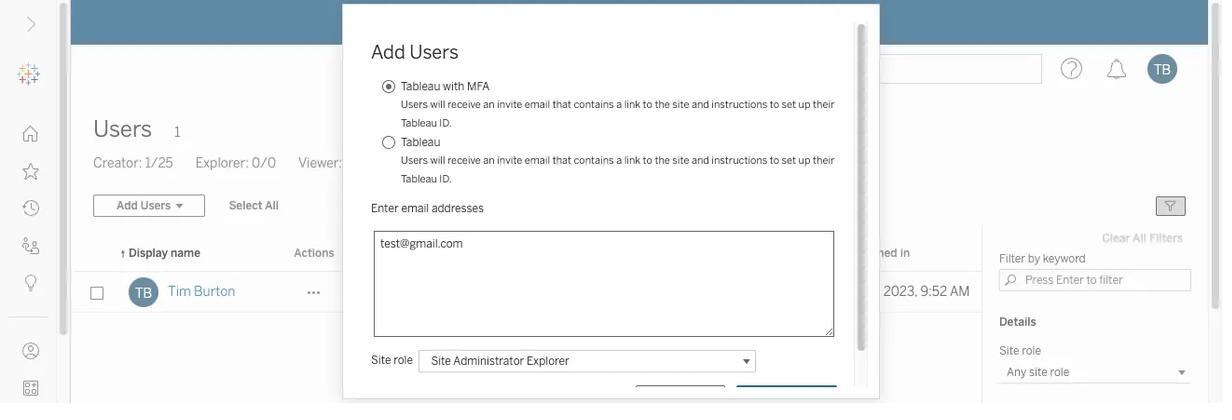 Task type: locate. For each thing, give the bounding box(es) containing it.
all right select
[[265, 200, 279, 213]]

0 vertical spatial site
[[673, 99, 690, 111]]

0/0
[[252, 156, 276, 172], [345, 156, 370, 172]]

1 vertical spatial site
[[673, 155, 690, 167]]

0 vertical spatial add
[[371, 41, 406, 63]]

0 vertical spatial instructions
[[712, 99, 768, 111]]

1 horizontal spatial add
[[760, 390, 781, 403]]

favorites image
[[22, 163, 39, 180]]

in
[[617, 14, 628, 29], [901, 247, 911, 260]]

add
[[371, 41, 406, 63], [760, 390, 781, 403]]

0 vertical spatial that
[[553, 99, 572, 111]]

an down mfa
[[484, 99, 495, 111]]

role
[[1023, 345, 1042, 358], [394, 354, 413, 368]]

site down details
[[1000, 345, 1020, 358]]

0 vertical spatial an
[[484, 99, 495, 111]]

29,
[[863, 285, 881, 300]]

tim burton link
[[168, 272, 235, 313]]

2 and from the top
[[692, 155, 710, 167]]

cancel button
[[636, 386, 725, 404]]

site down timburton1006@gmail.com
[[371, 354, 391, 368]]

1 vertical spatial and
[[692, 155, 710, 167]]

all
[[265, 200, 279, 213], [1133, 232, 1147, 245]]

1 vertical spatial a
[[617, 155, 622, 167]]

an
[[484, 99, 495, 111], [484, 155, 495, 167]]

link
[[625, 99, 641, 111], [625, 155, 641, 167]]

0 vertical spatial id.
[[440, 118, 452, 130]]

clear all filters button
[[1094, 228, 1192, 250]]

instructions
[[712, 99, 768, 111], [712, 155, 768, 167]]

username
[[360, 247, 414, 260]]

1 vertical spatial all
[[1133, 232, 1147, 245]]

0 horizontal spatial in
[[617, 14, 628, 29]]

select all button
[[217, 195, 291, 217]]

will left 0
[[430, 155, 446, 167]]

all right clear at the right of the page
[[1133, 232, 1147, 245]]

sep 29, 2023, 9:52 am
[[837, 285, 971, 300]]

home image
[[22, 126, 39, 143]]

0 vertical spatial invite
[[497, 99, 523, 111]]

tableau with mfa users will receive an invite email that contains a link to the site and instructions to set up their tableau id. tableau users will receive an invite email that contains a link to the site and instructions to set up their tableau id.
[[401, 80, 835, 186]]

0 vertical spatial link
[[625, 99, 641, 111]]

0 vertical spatial receive
[[448, 99, 481, 111]]

1/25
[[145, 156, 173, 172]]

you have 13 days left in your trial.
[[485, 14, 691, 29]]

receive
[[448, 99, 481, 111], [448, 155, 481, 167]]

0 horizontal spatial site role
[[371, 354, 413, 368]]

2 invite from the top
[[497, 155, 523, 167]]

2 an from the top
[[484, 155, 495, 167]]

unlicensed:
[[392, 156, 462, 172]]

site role down timburton1006@gmail.com
[[371, 354, 413, 368]]

email
[[525, 99, 551, 111], [525, 155, 551, 167], [401, 202, 429, 215]]

am
[[950, 285, 971, 300]]

select all
[[229, 200, 279, 213]]

id. down with
[[440, 118, 452, 130]]

contains
[[574, 99, 614, 111], [574, 155, 614, 167]]

details
[[1000, 316, 1037, 329]]

will
[[430, 99, 446, 111], [430, 155, 446, 167]]

1 vertical spatial up
[[799, 155, 811, 167]]

id.
[[440, 118, 452, 130], [440, 174, 452, 186]]

invite
[[497, 99, 523, 111], [497, 155, 523, 167]]

up
[[799, 99, 811, 111], [799, 155, 811, 167]]

0 vertical spatial all
[[265, 200, 279, 213]]

0/0 right viewer:
[[345, 156, 370, 172]]

1 their from the top
[[813, 99, 835, 111]]

1 vertical spatial add
[[760, 390, 781, 403]]

to
[[643, 99, 653, 111], [770, 99, 780, 111], [643, 155, 653, 167], [770, 155, 780, 167]]

2 receive from the top
[[448, 155, 481, 167]]

a
[[617, 99, 622, 111], [617, 155, 622, 167]]

their
[[813, 99, 835, 111], [813, 155, 835, 167]]

1 horizontal spatial 0/0
[[345, 156, 370, 172]]

2 id. from the top
[[440, 174, 452, 186]]

1 vertical spatial receive
[[448, 155, 481, 167]]

1 vertical spatial the
[[655, 155, 671, 167]]

13
[[543, 14, 557, 29]]

1 horizontal spatial site
[[431, 355, 451, 368]]

receive down with
[[448, 99, 481, 111]]

0/0 right explorer:
[[252, 156, 276, 172]]

will down with
[[430, 99, 446, 111]]

grid
[[71, 237, 983, 404]]

burton
[[194, 285, 235, 300]]

1 vertical spatial instructions
[[712, 155, 768, 167]]

users
[[410, 41, 459, 63], [401, 99, 428, 111], [93, 116, 152, 143], [401, 155, 428, 167], [784, 390, 814, 403]]

clear all filters
[[1103, 232, 1184, 245]]

invite right 0
[[497, 155, 523, 167]]

0 vertical spatial a
[[617, 99, 622, 111]]

0 horizontal spatial 0/0
[[252, 156, 276, 172]]

1 instructions from the top
[[712, 99, 768, 111]]

1 contains from the top
[[574, 99, 614, 111]]

1 that from the top
[[553, 99, 572, 111]]

role down timburton1006@gmail.com
[[394, 354, 413, 368]]

in right left at the top
[[617, 14, 628, 29]]

all for select
[[265, 200, 279, 213]]

2 site from the top
[[673, 155, 690, 167]]

1 vertical spatial will
[[430, 155, 446, 167]]

last signed in
[[837, 247, 911, 260]]

last
[[837, 247, 860, 260]]

1 id. from the top
[[440, 118, 452, 130]]

site
[[1000, 345, 1020, 358], [371, 354, 391, 368], [431, 355, 451, 368]]

1 tableau from the top
[[401, 80, 441, 93]]

select
[[229, 200, 263, 213]]

2 0/0 from the left
[[345, 156, 370, 172]]

site inside popup button
[[431, 355, 451, 368]]

invite down you
[[497, 99, 523, 111]]

site role down details
[[1000, 345, 1042, 358]]

email down 13
[[525, 99, 551, 111]]

0 vertical spatial contains
[[574, 99, 614, 111]]

receive up addresses
[[448, 155, 481, 167]]

tim
[[168, 285, 191, 300]]

0 vertical spatial add users
[[371, 41, 459, 63]]

addresses
[[432, 202, 484, 215]]

enter
[[371, 202, 399, 215]]

shared with me image
[[22, 238, 39, 255]]

1 a from the top
[[617, 99, 622, 111]]

1 vertical spatial that
[[553, 155, 572, 167]]

0 vertical spatial email
[[525, 99, 551, 111]]

0 vertical spatial up
[[799, 99, 811, 111]]

an right 0
[[484, 155, 495, 167]]

users inside add users button
[[784, 390, 814, 403]]

explorer:
[[196, 156, 249, 172]]

1 0/0 from the left
[[252, 156, 276, 172]]

enter email addresses
[[371, 202, 484, 215]]

site left administrator at the bottom left of the page
[[431, 355, 451, 368]]

row containing tim burton
[[71, 272, 983, 313]]

0 vertical spatial the
[[655, 99, 671, 111]]

0 vertical spatial in
[[617, 14, 628, 29]]

0 horizontal spatial add users
[[371, 41, 459, 63]]

1 vertical spatial link
[[625, 155, 641, 167]]

1 horizontal spatial add users
[[760, 390, 814, 403]]

add users
[[371, 41, 459, 63], [760, 390, 814, 403]]

Filter by keyword text field
[[1000, 270, 1192, 292]]

and
[[692, 99, 710, 111], [692, 155, 710, 167]]

personal space image
[[22, 343, 39, 360]]

1 vertical spatial invite
[[497, 155, 523, 167]]

1 vertical spatial email
[[525, 155, 551, 167]]

1 horizontal spatial in
[[901, 247, 911, 260]]

that
[[553, 99, 572, 111], [553, 155, 572, 167]]

set
[[782, 99, 797, 111], [782, 155, 797, 167]]

tim burton
[[168, 285, 235, 300]]

1 vertical spatial set
[[782, 155, 797, 167]]

1 receive from the top
[[448, 99, 481, 111]]

email right enter at the left of page
[[401, 202, 429, 215]]

1 vertical spatial an
[[484, 155, 495, 167]]

0 vertical spatial and
[[692, 99, 710, 111]]

site role
[[1000, 345, 1042, 358], [371, 354, 413, 368]]

1 horizontal spatial role
[[1023, 345, 1042, 358]]

role down details
[[1023, 345, 1042, 358]]

1 horizontal spatial all
[[1133, 232, 1147, 245]]

0 vertical spatial their
[[813, 99, 835, 111]]

0 vertical spatial will
[[430, 99, 446, 111]]

1
[[175, 125, 180, 141]]

recents image
[[22, 201, 39, 217]]

mfa
[[467, 80, 490, 93]]

unlicensed: 0
[[392, 156, 473, 172]]

id. down unlicensed: 0
[[440, 174, 452, 186]]

2023,
[[884, 285, 918, 300]]

0 horizontal spatial add
[[371, 41, 406, 63]]

in right signed
[[901, 247, 911, 260]]

2 set from the top
[[782, 155, 797, 167]]

tableau
[[401, 80, 441, 93], [401, 118, 437, 130], [401, 136, 441, 149], [401, 174, 437, 186]]

site
[[673, 99, 690, 111], [673, 155, 690, 167]]

1 vertical spatial in
[[901, 247, 911, 260]]

row
[[71, 272, 983, 313]]

1 vertical spatial their
[[813, 155, 835, 167]]

add users inside button
[[760, 390, 814, 403]]

you
[[485, 14, 507, 29]]

0/0 for explorer: 0/0
[[252, 156, 276, 172]]

1 vertical spatial id.
[[440, 174, 452, 186]]

the
[[655, 99, 671, 111], [655, 155, 671, 167]]

1 vertical spatial add users
[[760, 390, 814, 403]]

email right 0
[[525, 155, 551, 167]]

explorer
[[527, 355, 570, 368]]

1 up from the top
[[799, 99, 811, 111]]

option group
[[377, 77, 838, 189]]

2 horizontal spatial site
[[1000, 345, 1020, 358]]

0 vertical spatial set
[[782, 99, 797, 111]]

0 horizontal spatial all
[[265, 200, 279, 213]]

1 vertical spatial contains
[[574, 155, 614, 167]]



Task type: describe. For each thing, give the bounding box(es) containing it.
1 site from the top
[[673, 99, 690, 111]]

navigation panel element
[[0, 56, 56, 404]]

days
[[561, 14, 590, 29]]

filter
[[1000, 253, 1026, 266]]

2 will from the top
[[430, 155, 446, 167]]

actions
[[294, 247, 335, 260]]

filter by keyword
[[1000, 253, 1086, 266]]

with
[[443, 80, 465, 93]]

sep
[[837, 285, 860, 300]]

2 their from the top
[[813, 155, 835, 167]]

4 tableau from the top
[[401, 174, 437, 186]]

1 set from the top
[[782, 99, 797, 111]]

in inside grid
[[901, 247, 911, 260]]

clear
[[1103, 232, 1131, 245]]

administrator
[[454, 355, 525, 368]]

creator:
[[93, 156, 142, 172]]

1 an from the top
[[484, 99, 495, 111]]

grid containing tim burton
[[71, 237, 983, 404]]

2 instructions from the top
[[712, 155, 768, 167]]

0
[[465, 156, 473, 172]]

filters
[[1150, 232, 1184, 245]]

1 the from the top
[[655, 99, 671, 111]]

2 vertical spatial email
[[401, 202, 429, 215]]

site administrator explorer button
[[419, 351, 757, 373]]

creator: 1/25
[[93, 156, 173, 172]]

by
[[1029, 253, 1041, 266]]

explorer: 0/0
[[196, 156, 276, 172]]

your
[[632, 14, 660, 29]]

1 invite from the top
[[497, 99, 523, 111]]

site administrator explorer
[[426, 355, 570, 368]]

9:52
[[921, 285, 948, 300]]

option group containing tableau with mfa
[[377, 77, 838, 189]]

1 will from the top
[[430, 99, 446, 111]]

left
[[594, 14, 614, 29]]

name
[[171, 247, 201, 260]]

2 up from the top
[[799, 155, 811, 167]]

2 a from the top
[[617, 155, 622, 167]]

main navigation. press the up and down arrow keys to access links. element
[[0, 116, 56, 404]]

signed
[[863, 247, 898, 260]]

viewer:
[[299, 156, 342, 172]]

recommendations image
[[22, 275, 39, 292]]

timburton1006@gmail.com
[[360, 285, 524, 300]]

viewer: 0/0
[[299, 156, 370, 172]]

2 the from the top
[[655, 155, 671, 167]]

2 that from the top
[[553, 155, 572, 167]]

display
[[129, 247, 168, 260]]

add inside add users button
[[760, 390, 781, 403]]

0 horizontal spatial role
[[394, 354, 413, 368]]

3 tableau from the top
[[401, 136, 441, 149]]

collections image
[[22, 381, 39, 397]]

have
[[511, 14, 539, 29]]

cancel
[[662, 390, 699, 403]]

0 horizontal spatial site
[[371, 354, 391, 368]]

2 link from the top
[[625, 155, 641, 167]]

trial.
[[663, 14, 691, 29]]

1 link from the top
[[625, 99, 641, 111]]

all for clear
[[1133, 232, 1147, 245]]

Click here and type email addresses separated by semicolons text field
[[374, 231, 835, 338]]

keyword
[[1044, 253, 1086, 266]]

2 tableau from the top
[[401, 118, 437, 130]]

1 and from the top
[[692, 99, 710, 111]]

display name
[[129, 247, 201, 260]]

2 contains from the top
[[574, 155, 614, 167]]

0/0 for viewer: 0/0
[[345, 156, 370, 172]]

add users button
[[737, 386, 838, 404]]

1 horizontal spatial site role
[[1000, 345, 1042, 358]]



Task type: vqa. For each thing, say whether or not it's contained in the screenshot.
Recents image
yes



